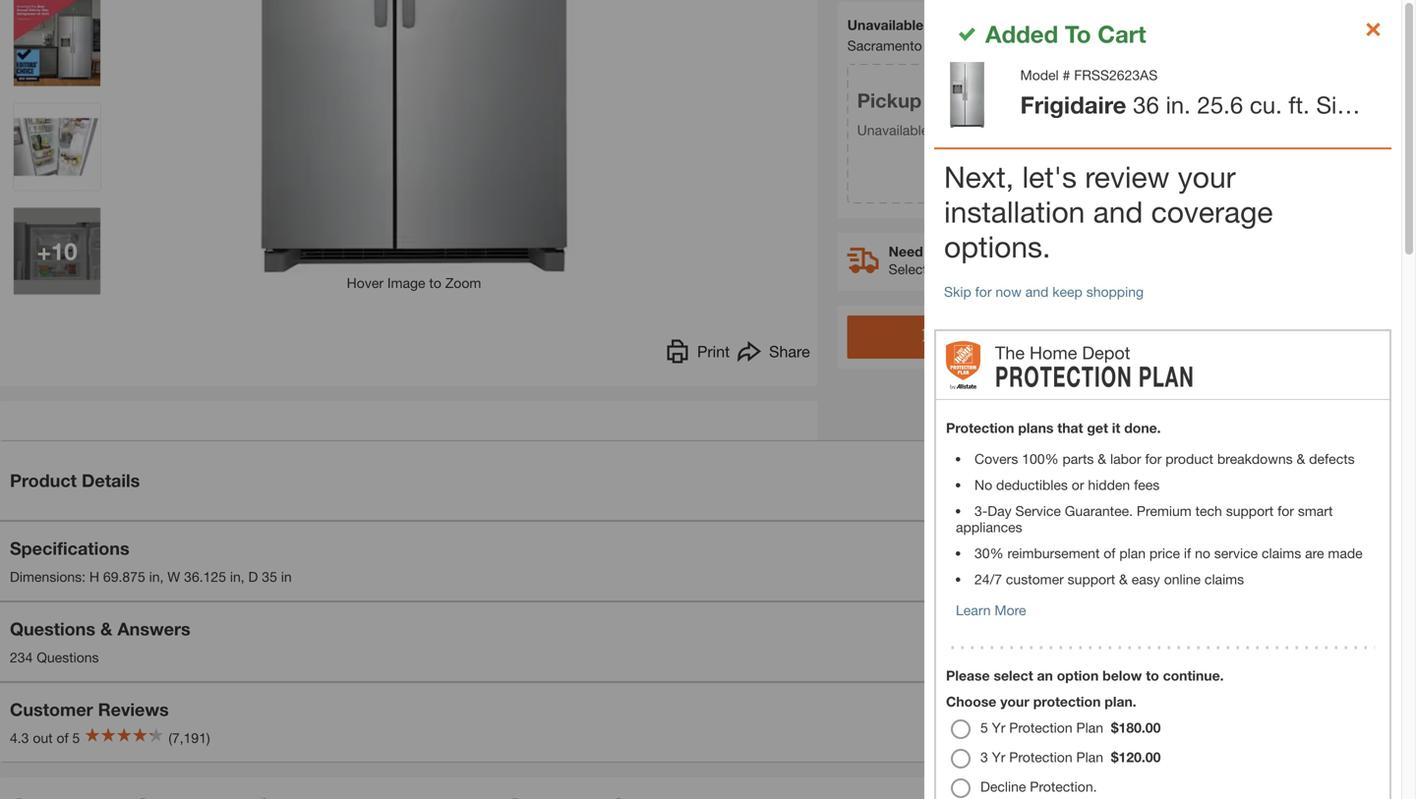 Task type: vqa. For each thing, say whether or not it's contained in the screenshot.
rightmost 10001
no



Task type: describe. For each thing, give the bounding box(es) containing it.
share button
[[738, 340, 810, 369]]

36.125
[[184, 569, 226, 585]]

to left zoom
[[429, 275, 442, 291]]

in right 69.875
[[149, 569, 160, 585]]

stainless steel frigidaire side by side refrigerators frss2623as a0.3 image
[[14, 104, 100, 190]]

customer reviews
[[10, 699, 169, 721]]

w inside w sacramento
[[943, 16, 956, 33]]

dec
[[1122, 143, 1148, 160]]

wednesday, dec 27
[[1039, 143, 1167, 160]]

stainless steel frigidaire side by side refrigerators frss2623as 40.2 image
[[14, 0, 100, 86]]

95605 link
[[1108, 33, 1147, 54]]

wednesday,
[[1039, 143, 1118, 160]]

reviews
[[98, 699, 169, 721]]

95605
[[1108, 35, 1147, 51]]

35
[[262, 569, 277, 585]]

details
[[82, 470, 140, 491]]

date
[[1013, 261, 1041, 277]]

delivering to 95605
[[1028, 35, 1147, 51]]

share
[[770, 342, 810, 361]]

add to cart
[[946, 328, 1033, 347]]

h
[[89, 569, 99, 585]]

delivery
[[962, 261, 1010, 277]]

product
[[10, 470, 77, 491]]

&
[[100, 619, 112, 640]]

add to cart button
[[848, 316, 1111, 359]]

of
[[57, 730, 69, 747]]

to for need
[[927, 243, 941, 259]]

zoom
[[445, 275, 481, 291]]

0 vertical spatial unavailable
[[848, 16, 928, 33]]

delivery?
[[1108, 243, 1167, 259]]

questions & answers 234 questions
[[10, 619, 191, 666]]

sacramento
[[848, 37, 922, 53]]

5
[[72, 730, 80, 747]]

2 , from the left
[[241, 569, 245, 585]]

add
[[946, 328, 976, 347]]

0 vertical spatial questions
[[10, 619, 95, 640]]

4.3
[[10, 730, 29, 747]]

in right '35'
[[281, 569, 292, 585]]

print button
[[666, 340, 730, 369]]

product details button
[[0, 442, 1417, 520]]

0 horizontal spatial your
[[931, 261, 958, 277]]

1 vertical spatial questions
[[37, 650, 99, 666]]

checkout
[[1059, 261, 1116, 277]]

print
[[697, 342, 730, 361]]

234
[[10, 650, 33, 666]]

1 horizontal spatial your
[[1008, 243, 1037, 259]]

specifications
[[10, 538, 129, 559]]



Task type: locate. For each thing, give the bounding box(es) containing it.
0 vertical spatial w
[[943, 16, 956, 33]]

answers
[[117, 619, 191, 640]]

w inside specifications dimensions: h 69.875 in , w 36.125 in , d 35 in
[[168, 569, 180, 585]]

1 horizontal spatial w
[[943, 16, 956, 33]]

unavailable down pickup
[[858, 122, 929, 138]]

27
[[1152, 143, 1167, 160]]

pickup unavailable
[[858, 88, 929, 138]]

to inside delivering to 95605
[[1092, 35, 1105, 51]]

d
[[248, 569, 258, 585]]

to inside need to schedule your appliance delivery? select your delivery date in checkout
[[927, 243, 941, 259]]

delivery
[[1039, 89, 1114, 113]]

w sacramento
[[848, 16, 956, 53]]

free
[[1039, 174, 1075, 190]]

your
[[1008, 243, 1037, 259], [931, 261, 958, 277]]

hover
[[347, 275, 384, 291]]

select
[[889, 261, 928, 277]]

hover image to zoom button
[[119, 0, 709, 294]]

to for delivering
[[1092, 35, 1105, 51]]

in left d
[[230, 569, 241, 585]]

in right date
[[1045, 261, 1055, 277]]

specifications dimensions: h 69.875 in , w 36.125 in , d 35 in
[[10, 538, 292, 585]]

4.3 out of 5
[[10, 730, 80, 747]]

feedback link image
[[1390, 333, 1417, 439]]

unavailable up sacramento
[[848, 16, 928, 33]]

, left d
[[241, 569, 245, 585]]

appliance
[[1041, 243, 1104, 259]]

out
[[33, 730, 53, 747]]

w
[[943, 16, 956, 33], [168, 569, 180, 585]]

1 vertical spatial w
[[168, 569, 180, 585]]

0 horizontal spatial w
[[168, 569, 180, 585]]

1 horizontal spatial ,
[[241, 569, 245, 585]]

dimensions:
[[10, 569, 86, 585]]

unavailable
[[848, 16, 928, 33], [858, 122, 929, 138]]

1 vertical spatial your
[[931, 261, 958, 277]]

,
[[160, 569, 164, 585], [241, 569, 245, 585]]

schedule
[[944, 243, 1004, 259]]

69.875
[[103, 569, 145, 585]]

image
[[388, 275, 426, 291]]

0 horizontal spatial ,
[[160, 569, 164, 585]]

0 vertical spatial your
[[1008, 243, 1037, 259]]

stainless steel frigidaire side by side refrigerators frss2623as 1d.4 image
[[14, 208, 100, 295]]

need to schedule your appliance delivery? select your delivery date in checkout
[[889, 243, 1167, 277]]

your down schedule
[[931, 261, 958, 277]]

questions
[[10, 619, 95, 640], [37, 650, 99, 666]]

product details
[[10, 470, 140, 491]]

hover image to zoom
[[347, 275, 481, 291]]

need
[[889, 243, 923, 259]]

1 vertical spatial unavailable
[[858, 122, 929, 138]]

pickup
[[858, 88, 922, 112]]

, right 69.875
[[160, 569, 164, 585]]

in
[[1045, 261, 1055, 277], [149, 569, 160, 585], [230, 569, 241, 585], [281, 569, 292, 585]]

your up date
[[1008, 243, 1037, 259]]

(7,191)
[[169, 730, 210, 747]]

customer
[[10, 699, 93, 721]]

to for add
[[981, 328, 996, 347]]

questions up the 234
[[10, 619, 95, 640]]

to right add
[[981, 328, 996, 347]]

delivering
[[1028, 35, 1088, 51]]

cart
[[1000, 328, 1033, 347]]

questions right the 234
[[37, 650, 99, 666]]

to left 95605
[[1092, 35, 1105, 51]]

to right the need
[[927, 243, 941, 259]]

to
[[1092, 35, 1105, 51], [927, 243, 941, 259], [429, 275, 442, 291], [981, 328, 996, 347]]

in inside need to schedule your appliance delivery? select your delivery date in checkout
[[1045, 261, 1055, 277]]

1 , from the left
[[160, 569, 164, 585]]



